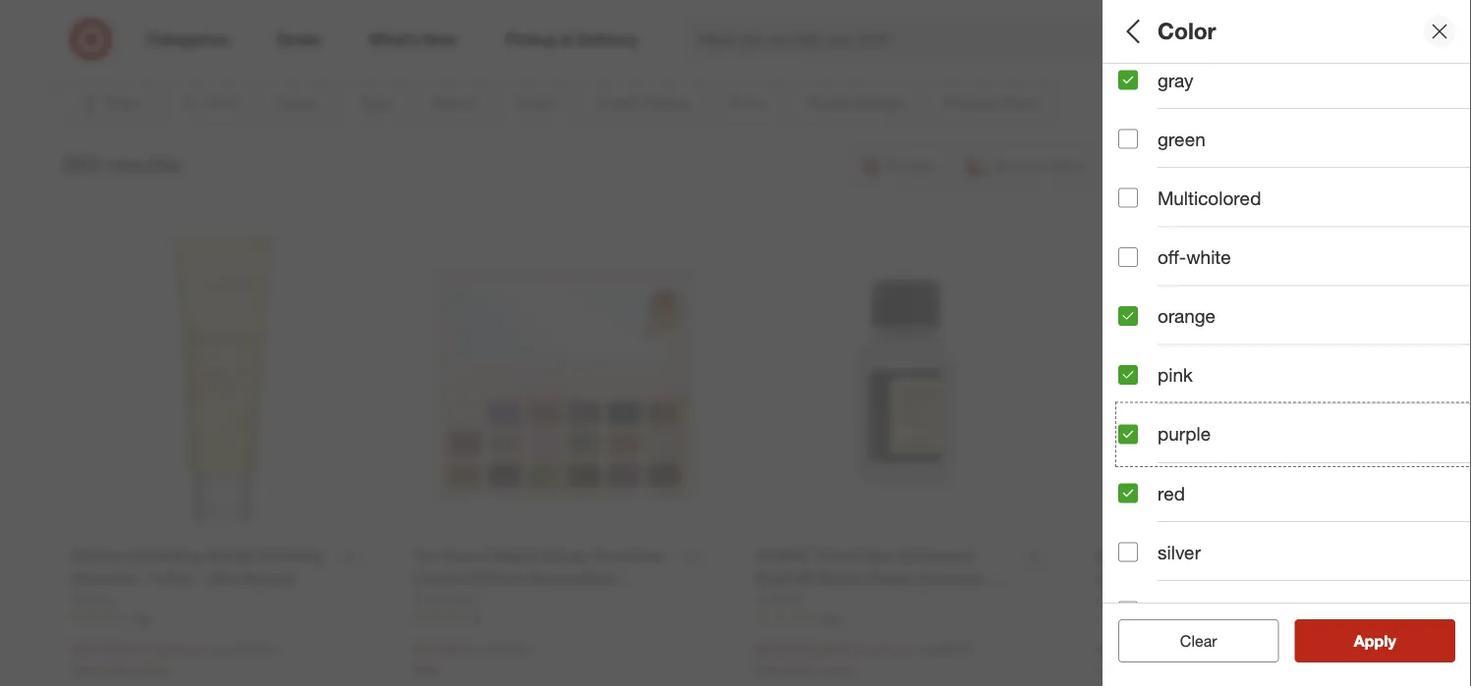 Task type: describe. For each thing, give the bounding box(es) containing it.
What can we help you find? suggestions appear below search field
[[685, 18, 1175, 61]]

off-
[[1158, 246, 1186, 269]]

silver checkbox
[[1118, 543, 1138, 563]]

purple checkbox
[[1118, 425, 1138, 445]]

pink checkbox
[[1118, 366, 1138, 386]]

6
[[474, 611, 480, 626]]

shade range button
[[1118, 477, 1471, 545]]

all filters dialog
[[1103, 0, 1471, 687]]

orange checkbox
[[1118, 307, 1138, 327]]

price button
[[1118, 408, 1471, 477]]

1997
[[816, 611, 842, 626]]

865
[[132, 611, 151, 626]]

1802;
[[1427, 240, 1461, 257]]

see
[[1333, 632, 1362, 651]]

green
[[1158, 128, 1206, 151]]

orange;
[[1388, 309, 1434, 326]]

filters
[[1152, 17, 1213, 45]]

product form button
[[1118, 545, 1471, 614]]

$27.00 reg $54.00 sale
[[413, 640, 529, 679]]

gray
[[1158, 69, 1194, 92]]

see results button
[[1295, 620, 1455, 663]]

color for color beige; black; blue; brown; gold; gray; clear; orange; pink; 
[[1118, 284, 1167, 306]]

clear all
[[1170, 632, 1227, 651]]

deals
[[1118, 84, 1169, 107]]

0 vertical spatial white
[[1186, 246, 1231, 269]]

$27.00
[[413, 640, 460, 659]]

gold;
[[1281, 309, 1312, 326]]

color dialog
[[1103, 0, 1471, 687]]

( for $5.95
[[797, 642, 801, 659]]

red checkbox
[[1118, 484, 1138, 504]]

) inside $24.00 ( $5.71 /ounce ) reg $30.00 sale ends today
[[202, 642, 205, 659]]

today inside $5.95 ( $5.89 /fluid ounce ) reg $8.50 sale ends today
[[820, 662, 854, 679]]

apply button
[[1295, 620, 1455, 663]]

$3.50
[[1097, 641, 1135, 660]]

$8.40
[[1150, 641, 1188, 660]]

search button
[[1161, 18, 1208, 65]]

see results
[[1333, 632, 1417, 651]]

reg inside '$27.00 reg $54.00 sale'
[[464, 642, 484, 659]]

form
[[1194, 566, 1240, 588]]

today inside $24.00 ( $5.71 /ounce ) reg $30.00 sale ends today
[[136, 662, 170, 679]]

( for $24.00
[[122, 642, 125, 659]]

clear button
[[1118, 620, 1279, 663]]

rating
[[1176, 359, 1234, 382]]

clear for clear
[[1180, 632, 1217, 651]]

sale inside $5.95 ( $5.89 /fluid ounce ) reg $8.50 sale ends today
[[755, 662, 782, 679]]

pink;
[[1438, 309, 1468, 326]]

beautyblender;
[[1265, 240, 1361, 257]]

red
[[1158, 483, 1185, 505]]

results for 584 results
[[107, 151, 180, 179]]

clear;
[[1350, 309, 1384, 326]]

product form
[[1118, 566, 1240, 588]]

$30.00
[[233, 642, 274, 659]]

results for see results
[[1366, 632, 1417, 651]]

beige;
[[1118, 309, 1157, 326]]

ounce
[[869, 642, 907, 659]]

off-white checkbox
[[1118, 248, 1138, 268]]

off-white
[[1158, 246, 1231, 269]]

$5.89
[[801, 642, 834, 659]]

multicolored
[[1158, 187, 1261, 210]]

pink
[[1158, 365, 1193, 387]]

ends inside $24.00 ( $5.71 /ounce ) reg $30.00 sale ends today
[[101, 662, 132, 679]]

6 link
[[413, 610, 715, 627]]

anastasia
[[1118, 240, 1178, 257]]

type button
[[1118, 133, 1471, 201]]

purple
[[1158, 424, 1211, 446]]

sale inside $24.00 ( $5.71 /ounce ) reg $30.00 sale ends today
[[71, 662, 98, 679]]

$5.95
[[755, 640, 793, 659]]

/fluid
[[834, 642, 865, 659]]

guest rating button
[[1118, 339, 1471, 408]]



Task type: locate. For each thing, give the bounding box(es) containing it.
1997 link
[[755, 610, 1057, 627]]

1 reg from the left
[[209, 642, 229, 659]]

beekman
[[1365, 240, 1423, 257]]

color up beige;
[[1118, 284, 1167, 306]]

orange
[[1158, 306, 1216, 328]]

reg down 865 link
[[209, 642, 229, 659]]

865 link
[[71, 610, 373, 627]]

reg inside $24.00 ( $5.71 /ounce ) reg $30.00 sale ends today
[[209, 642, 229, 659]]

beverly
[[1182, 240, 1228, 257]]

color up gray
[[1158, 17, 1216, 45]]

1 horizontal spatial )
[[907, 642, 910, 659]]

2 reg from the left
[[464, 642, 484, 659]]

$24.00
[[71, 640, 118, 659]]

white up clear all
[[1158, 601, 1202, 624]]

2 horizontal spatial reg
[[914, 642, 934, 659]]

$3.50 - $8.40 sale ends today
[[1097, 641, 1196, 680]]

2 ) from the left
[[907, 642, 910, 659]]

results right see
[[1366, 632, 1417, 651]]

range
[[1179, 497, 1237, 520]]

shade range
[[1118, 497, 1237, 520]]

1 clear from the left
[[1170, 632, 1207, 651]]

color beige; black; blue; brown; gold; gray; clear; orange; pink; 
[[1118, 284, 1471, 326]]

color inside color beige; black; blue; brown; gold; gray; clear; orange; pink;
[[1118, 284, 1167, 306]]

color
[[1158, 17, 1216, 45], [1118, 284, 1167, 306]]

guest rating
[[1118, 359, 1234, 382]]

today down $8.40
[[1162, 663, 1196, 680]]

silver
[[1158, 542, 1201, 565]]

apply
[[1354, 632, 1396, 651]]

today down /fluid
[[820, 662, 854, 679]]

hills;
[[1232, 240, 1261, 257]]

0 vertical spatial color
[[1158, 17, 1216, 45]]

0 vertical spatial results
[[107, 151, 180, 179]]

results inside button
[[1366, 632, 1417, 651]]

1 vertical spatial results
[[1366, 632, 1417, 651]]

1 horizontal spatial today
[[820, 662, 854, 679]]

( inside $5.95 ( $5.89 /fluid ounce ) reg $8.50 sale ends today
[[797, 642, 801, 659]]

color for color
[[1158, 17, 1216, 45]]

0 horizontal spatial (
[[122, 642, 125, 659]]

shade
[[1118, 497, 1174, 520]]

deals button
[[1118, 64, 1471, 133]]

sale down $24.00
[[71, 662, 98, 679]]

584
[[63, 151, 101, 179]]

9227
[[1158, 612, 1184, 627]]

brand
[[1118, 215, 1172, 237]]

2 horizontal spatial ends
[[1127, 663, 1158, 680]]

( right $24.00
[[122, 642, 125, 659]]

1 horizontal spatial (
[[797, 642, 801, 659]]

white
[[1186, 246, 1231, 269], [1158, 601, 1202, 624]]

2 ( from the left
[[797, 642, 801, 659]]

$5.71
[[125, 642, 159, 659]]

b
[[1465, 240, 1471, 257]]

sale inside $3.50 - $8.40 sale ends today
[[1097, 663, 1124, 680]]

$5.95 ( $5.89 /fluid ounce ) reg $8.50 sale ends today
[[755, 640, 972, 679]]

1 vertical spatial white
[[1158, 601, 1202, 624]]

clear inside button
[[1180, 632, 1217, 651]]

ends inside $5.95 ( $5.89 /fluid ounce ) reg $8.50 sale ends today
[[785, 662, 816, 679]]

$54.00
[[488, 642, 529, 659]]

today down the $5.71
[[136, 662, 170, 679]]

reg inside $5.95 ( $5.89 /fluid ounce ) reg $8.50 sale ends today
[[914, 642, 934, 659]]

ends down $24.00
[[101, 662, 132, 679]]

today inside $3.50 - $8.40 sale ends today
[[1162, 663, 1196, 680]]

3 reg from the left
[[914, 642, 934, 659]]

black;
[[1160, 309, 1197, 326]]

0 horizontal spatial reg
[[209, 642, 229, 659]]

gray checkbox
[[1118, 71, 1138, 90]]

0 horizontal spatial )
[[202, 642, 205, 659]]

clear for clear all
[[1170, 632, 1207, 651]]

ends down -
[[1127, 663, 1158, 680]]

reg left $8.50
[[914, 642, 934, 659]]

) down '1997' link
[[907, 642, 910, 659]]

/ounce
[[159, 642, 202, 659]]

$24.00 ( $5.71 /ounce ) reg $30.00 sale ends today
[[71, 640, 274, 679]]

gray;
[[1316, 309, 1346, 326]]

color inside color dialog
[[1158, 17, 1216, 45]]

ends
[[101, 662, 132, 679], [785, 662, 816, 679], [1127, 663, 1158, 680]]

sale inside '$27.00 reg $54.00 sale'
[[413, 662, 440, 679]]

results right 584
[[107, 151, 180, 179]]

ends down $5.89
[[785, 662, 816, 679]]

guest
[[1118, 359, 1171, 382]]

Multicolored checkbox
[[1118, 189, 1138, 209]]

reg
[[209, 642, 229, 659], [464, 642, 484, 659], [914, 642, 934, 659]]

(
[[122, 642, 125, 659], [797, 642, 801, 659]]

clear
[[1170, 632, 1207, 651], [1180, 632, 1217, 651]]

reg down 6
[[464, 642, 484, 659]]

1 ) from the left
[[202, 642, 205, 659]]

) down 865 link
[[202, 642, 205, 659]]

1 horizontal spatial reg
[[464, 642, 484, 659]]

blue;
[[1201, 309, 1231, 326]]

-
[[1139, 641, 1146, 660]]

sale
[[71, 662, 98, 679], [413, 662, 440, 679], [755, 662, 782, 679], [1097, 663, 1124, 680]]

ends inside $3.50 - $8.40 sale ends today
[[1127, 663, 1158, 680]]

clear inside button
[[1170, 632, 1207, 651]]

( right $5.95 at the right of page
[[797, 642, 801, 659]]

1 ( from the left
[[122, 642, 125, 659]]

green checkbox
[[1118, 130, 1138, 149]]

$8.50
[[938, 642, 972, 659]]

sale down $5.95 at the right of page
[[755, 662, 782, 679]]

9227 link
[[1097, 611, 1400, 628]]

1 horizontal spatial results
[[1366, 632, 1417, 651]]

results
[[107, 151, 180, 179], [1366, 632, 1417, 651]]

sale down the $27.00
[[413, 662, 440, 679]]

) inside $5.95 ( $5.89 /fluid ounce ) reg $8.50 sale ends today
[[907, 642, 910, 659]]

all filters
[[1118, 17, 1213, 45]]

price
[[1118, 428, 1165, 451]]

0 horizontal spatial results
[[107, 151, 180, 179]]

all
[[1212, 632, 1227, 651]]

clear all button
[[1118, 620, 1279, 663]]

product
[[1118, 566, 1189, 588]]

1 vertical spatial color
[[1118, 284, 1167, 306]]

brand anastasia beverly hills; beautyblender; beekman 1802; b
[[1118, 215, 1471, 257]]

today
[[136, 662, 170, 679], [820, 662, 854, 679], [1162, 663, 1196, 680]]

584 results
[[63, 151, 180, 179]]

1 horizontal spatial ends
[[785, 662, 816, 679]]

white left hills; at top
[[1186, 246, 1231, 269]]

sale down $3.50 on the bottom right
[[1097, 663, 1124, 680]]

0 horizontal spatial ends
[[101, 662, 132, 679]]

2 horizontal spatial today
[[1162, 663, 1196, 680]]

0 horizontal spatial today
[[136, 662, 170, 679]]

2 clear from the left
[[1180, 632, 1217, 651]]

( inside $24.00 ( $5.71 /ounce ) reg $30.00 sale ends today
[[122, 642, 125, 659]]

all
[[1118, 17, 1146, 45]]

type
[[1118, 153, 1160, 176]]

)
[[202, 642, 205, 659], [907, 642, 910, 659]]

search
[[1161, 32, 1208, 51]]

brown;
[[1235, 309, 1277, 326]]

advertisement region
[[146, 0, 1325, 46]]



Task type: vqa. For each thing, say whether or not it's contained in the screenshot.
can
no



